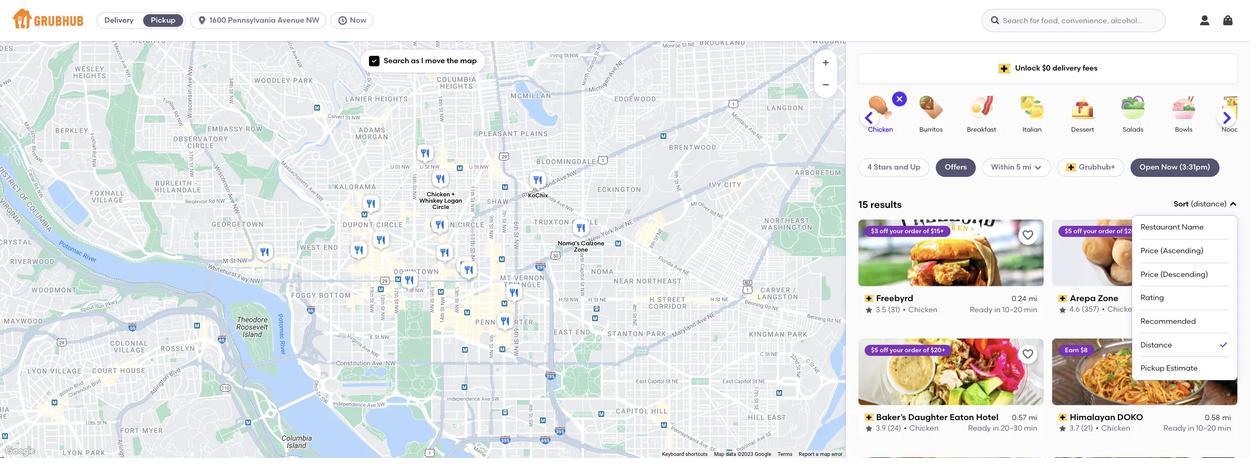 Task type: locate. For each thing, give the bounding box(es) containing it.
keyboard shortcuts
[[662, 451, 708, 457]]

arepa zone link
[[1059, 293, 1231, 305]]

off for baker's daughter eaton hotel
[[880, 346, 888, 354]]

price down restaurant
[[1141, 246, 1159, 255]]

save this restaurant image
[[1216, 229, 1228, 242], [1022, 348, 1035, 360], [1216, 348, 1228, 360]]

$20+ for ready in 20–30 min
[[931, 346, 946, 354]]

your for baker's daughter eaton hotel
[[890, 346, 903, 354]]

mi
[[1023, 163, 1032, 172], [1029, 294, 1038, 303], [1029, 413, 1038, 422], [1223, 413, 1231, 422]]

Search for food, convenience, alcohol... search field
[[982, 9, 1166, 32]]

bowls image
[[1166, 96, 1203, 119]]

10–20 down (descending) on the bottom right of the page
[[1196, 305, 1216, 314]]

off right $3
[[880, 227, 888, 235]]

call me chicken image
[[360, 193, 381, 216]]

1 vertical spatial zone
[[1098, 293, 1119, 303]]

svg image
[[197, 15, 207, 26], [990, 15, 1001, 26], [1229, 200, 1238, 209]]

0 horizontal spatial $5
[[871, 346, 878, 354]]

mi right the 5
[[1023, 163, 1032, 172]]

pickup for pickup estimate
[[1141, 364, 1165, 373]]

within
[[991, 163, 1015, 172]]

15
[[859, 198, 868, 210]]

ready in 10–20 min for himalayan doko
[[1164, 424, 1231, 433]]

salads image
[[1115, 96, 1152, 119]]

0 horizontal spatial pickup
[[151, 16, 176, 25]]

now
[[350, 16, 367, 25], [1162, 163, 1178, 172]]

$20+
[[1125, 227, 1139, 235], [931, 346, 946, 354]]

grubhub plus flag logo image
[[999, 63, 1011, 73], [1066, 163, 1077, 172]]

map
[[714, 451, 725, 457]]

min for himalayan doko
[[1218, 424, 1231, 433]]

nw
[[306, 16, 320, 25]]

chicken right the '(31)'
[[909, 305, 938, 314]]

0 vertical spatial $20+
[[1125, 227, 1139, 235]]

$0
[[1042, 64, 1051, 73]]

price for price (descending)
[[1141, 270, 1159, 279]]

check icon image
[[1219, 340, 1229, 350]]

pickup down distance
[[1141, 364, 1165, 373]]

results
[[871, 198, 902, 210]]

chicken
[[868, 126, 893, 133], [427, 191, 450, 198], [909, 305, 938, 314], [1108, 305, 1137, 314], [910, 424, 939, 433], [1102, 424, 1131, 433]]

10–20 down 0.58
[[1196, 424, 1216, 433]]

subscription pass image left the himalayan
[[1059, 414, 1068, 421]]

minus icon image
[[821, 80, 831, 90]]

noma's calzone zone image
[[570, 217, 592, 241]]

off down 3.5
[[880, 346, 888, 354]]

himalayan doko image
[[458, 260, 479, 283]]

subscription pass image inside arepa zone link
[[1059, 295, 1068, 302]]

chicken + whiskey logan circle
[[419, 191, 462, 211]]

pennsylvania
[[228, 16, 276, 25]]

svg image
[[1199, 14, 1211, 27], [1222, 14, 1235, 27], [337, 15, 348, 26], [371, 58, 377, 64], [896, 95, 904, 103], [1034, 163, 1042, 172]]

(24)
[[888, 424, 901, 433]]

the
[[447, 56, 459, 65]]

avenue
[[278, 16, 304, 25]]

svg image inside 1600 pennsylvania avenue nw button
[[197, 15, 207, 26]]

earn $8
[[1065, 346, 1088, 354]]

mi right 0.57
[[1029, 413, 1038, 422]]

$8
[[1081, 346, 1088, 354]]

list box
[[1141, 216, 1229, 380]]

error
[[832, 451, 843, 457]]

1 vertical spatial grubhub plus flag logo image
[[1066, 163, 1077, 172]]

10–20 down the 0.24 at right bottom
[[1003, 305, 1023, 314]]

zone down noma's calzone zone icon
[[574, 247, 588, 253]]

min for freebyrd
[[1024, 305, 1038, 314]]

10–20 for himalayan doko
[[1196, 424, 1216, 433]]

• right (21)
[[1096, 424, 1099, 433]]

zone up (357)
[[1098, 293, 1119, 303]]

grubhub plus flag logo image for unlock $0 delivery fees
[[999, 63, 1011, 73]]

zone
[[574, 247, 588, 253], [1098, 293, 1119, 303]]

chicken up the circle
[[427, 191, 450, 198]]

• chicken down daughter
[[904, 424, 939, 433]]

burritos
[[920, 126, 943, 133]]

• right (24)
[[904, 424, 907, 433]]

min down 0.58 mi
[[1218, 424, 1231, 433]]

1 price from the top
[[1141, 246, 1159, 255]]

1 horizontal spatial pickup
[[1141, 364, 1165, 373]]

terms link
[[778, 451, 793, 457]]

1 horizontal spatial $20+
[[1125, 227, 1139, 235]]

now inside button
[[350, 16, 367, 25]]

map right a
[[820, 451, 831, 457]]

seoulspice image
[[495, 311, 516, 334]]

noodles image
[[1216, 96, 1250, 119]]

google image
[[3, 444, 37, 458]]

0 vertical spatial price
[[1141, 246, 1159, 255]]

stars
[[874, 163, 893, 172]]

baker's daughter eaton hotel image
[[454, 255, 475, 278]]

restaurant
[[1141, 223, 1180, 232]]

off right save this restaurant image
[[1074, 227, 1082, 235]]

0.57 mi
[[1012, 413, 1038, 422]]

mi right the 0.24 at right bottom
[[1029, 294, 1038, 303]]

1 horizontal spatial now
[[1162, 163, 1178, 172]]

freebyrd image
[[399, 270, 420, 293]]

terms
[[778, 451, 793, 457]]

plus icon image
[[821, 57, 831, 68]]

save this restaurant button for baker's daughter eaton hotel
[[1019, 345, 1038, 364]]

2 horizontal spatial svg image
[[1229, 200, 1238, 209]]

(357)
[[1082, 305, 1100, 314]]

subscription pass image for freebyrd
[[865, 295, 874, 302]]

0 horizontal spatial map
[[460, 56, 477, 65]]

as
[[411, 56, 420, 65]]

grubhub plus flag logo image left grubhub+
[[1066, 163, 1077, 172]]

$5 off your order of $20+ for (24)
[[871, 346, 946, 354]]

grubhub plus flag logo image left unlock
[[999, 63, 1011, 73]]

$5 down 3.5
[[871, 346, 878, 354]]

map right the
[[460, 56, 477, 65]]

data
[[726, 451, 736, 457]]

breakfast image
[[963, 96, 1000, 119]]

chicken down himalayan doko
[[1102, 424, 1131, 433]]

star icon image for freebyrd
[[865, 306, 873, 314]]

save this restaurant button for himalayan doko
[[1213, 345, 1231, 364]]

now right nw
[[350, 16, 367, 25]]

main navigation navigation
[[0, 0, 1250, 41]]

chicken for 3.9 (24)
[[910, 424, 939, 433]]

• right the '(31)'
[[903, 305, 906, 314]]

2 price from the top
[[1141, 270, 1159, 279]]

of for baker's daughter eaton hotel
[[923, 346, 929, 354]]

grubhub plus flag logo image for grubhub+
[[1066, 163, 1077, 172]]

1 horizontal spatial $5 off your order of $20+
[[1065, 227, 1139, 235]]

0 vertical spatial map
[[460, 56, 477, 65]]

star icon image down subscription pass icon
[[865, 425, 873, 433]]

chicken for 4.6 (357)
[[1108, 305, 1137, 314]]

• chicken
[[903, 305, 938, 314], [1102, 305, 1137, 314], [904, 424, 939, 433], [1096, 424, 1131, 433]]

(31)
[[888, 305, 900, 314]]

nando's peri-peri chicken image
[[370, 230, 391, 253]]

1 vertical spatial map
[[820, 451, 831, 457]]

earn
[[1065, 346, 1079, 354]]

$15+
[[931, 227, 944, 235]]

+
[[451, 191, 455, 198]]

0 vertical spatial now
[[350, 16, 367, 25]]

1 vertical spatial $5 off your order of $20+
[[871, 346, 946, 354]]

1 vertical spatial $5
[[871, 346, 878, 354]]

$5 for 3.9
[[871, 346, 878, 354]]

price up the rating
[[1141, 270, 1159, 279]]

delivery
[[1053, 64, 1081, 73]]

noodles
[[1222, 126, 1247, 133]]

10–20
[[1003, 305, 1023, 314], [1196, 305, 1216, 314], [1196, 424, 1216, 433]]

0 vertical spatial zone
[[574, 247, 588, 253]]

of for freebyrd
[[923, 227, 929, 235]]

ready in 10–20 min down the 0.24 at right bottom
[[970, 305, 1038, 314]]

now right open
[[1162, 163, 1178, 172]]

star icon image left 3.5
[[865, 306, 873, 314]]

freebyrd
[[876, 293, 914, 303]]

1 horizontal spatial $5
[[1065, 227, 1072, 235]]

subscription pass image
[[865, 295, 874, 302], [1059, 295, 1068, 302], [1059, 414, 1068, 421]]

freebyrd  logo image
[[859, 219, 1044, 286]]

mi for himalayan doko
[[1223, 413, 1231, 422]]

search as i move the map
[[384, 56, 477, 65]]

(
[[1191, 200, 1194, 209]]

doko
[[1118, 412, 1143, 422]]

15 results
[[859, 198, 902, 210]]

©2023
[[738, 451, 754, 457]]

(3:31pm)
[[1180, 163, 1211, 172]]

price (ascending)
[[1141, 246, 1204, 255]]

save this restaurant image for himalayan doko
[[1216, 348, 1228, 360]]

0 horizontal spatial svg image
[[197, 15, 207, 26]]

4 stars and up
[[868, 163, 921, 172]]

1 vertical spatial price
[[1141, 270, 1159, 279]]

report
[[799, 451, 815, 457]]

$5 right save this restaurant image
[[1065, 227, 1072, 235]]

0 horizontal spatial now
[[350, 16, 367, 25]]

none field containing sort
[[1132, 199, 1238, 380]]

i
[[421, 56, 424, 65]]

dessert
[[1072, 126, 1094, 133]]

subscription pass image
[[865, 414, 874, 421]]

• chicken down himalayan doko
[[1096, 424, 1131, 433]]

your for freebyrd
[[890, 227, 903, 235]]

pickup inside field
[[1141, 364, 1165, 373]]

chicken image
[[862, 96, 899, 119]]

subscription pass image left arepa
[[1059, 295, 1068, 302]]

ready in 10–20 min down 0.58
[[1164, 424, 1231, 433]]

price for price (ascending)
[[1141, 246, 1159, 255]]

in for himalayan doko
[[1188, 424, 1195, 433]]

noma's calzone zone
[[558, 240, 604, 253]]

hotel
[[976, 412, 999, 422]]

italian
[[1023, 126, 1042, 133]]

• chicken down arepa zone
[[1102, 305, 1137, 314]]

• chicken right the '(31)'
[[903, 305, 938, 314]]

min down 0.24 mi
[[1024, 305, 1038, 314]]

ready in 10–20 min
[[970, 305, 1038, 314], [1164, 305, 1231, 314], [1164, 424, 1231, 433]]

0 horizontal spatial $20+
[[931, 346, 946, 354]]

of
[[923, 227, 929, 235], [1117, 227, 1123, 235], [923, 346, 929, 354]]

himalayan
[[1070, 412, 1116, 422]]

star icon image for himalayan doko
[[1059, 425, 1067, 433]]

pickup inside button
[[151, 16, 176, 25]]

0 vertical spatial $5 off your order of $20+
[[1065, 227, 1139, 235]]

pickup right delivery button
[[151, 16, 176, 25]]

• for baker's daughter eaton hotel
[[904, 424, 907, 433]]

svg image inside field
[[1229, 200, 1238, 209]]

0 horizontal spatial $5 off your order of $20+
[[871, 346, 946, 354]]

0 vertical spatial $5
[[1065, 227, 1072, 235]]

ready
[[970, 305, 993, 314], [1164, 305, 1187, 314], [968, 424, 991, 433], [1164, 424, 1187, 433]]

fees
[[1083, 64, 1098, 73]]

mi right 0.58
[[1223, 413, 1231, 422]]

star icon image
[[865, 306, 873, 314], [1059, 306, 1067, 314], [865, 425, 873, 433], [1059, 425, 1067, 433]]

list box containing restaurant name
[[1141, 216, 1229, 380]]

min
[[1024, 305, 1038, 314], [1218, 305, 1231, 314], [1024, 424, 1038, 433], [1218, 424, 1231, 433]]

1600
[[210, 16, 226, 25]]

1 horizontal spatial map
[[820, 451, 831, 457]]

1 horizontal spatial grubhub plus flag logo image
[[1066, 163, 1077, 172]]

star icon image left 3.7
[[1059, 425, 1067, 433]]

(21)
[[1081, 424, 1093, 433]]

whiskey
[[419, 198, 443, 205]]

save this restaurant button
[[1019, 226, 1038, 245], [1213, 226, 1231, 245], [1019, 345, 1038, 364], [1213, 345, 1231, 364]]

0 horizontal spatial grubhub plus flag logo image
[[999, 63, 1011, 73]]

chicken down arepa zone link
[[1108, 305, 1137, 314]]

subscription pass image left "freebyrd"
[[865, 295, 874, 302]]

0 vertical spatial pickup
[[151, 16, 176, 25]]

$20+ for ready in 10–20 min
[[1125, 227, 1139, 235]]

0 vertical spatial grubhub plus flag logo image
[[999, 63, 1011, 73]]

•
[[903, 305, 906, 314], [1102, 305, 1105, 314], [904, 424, 907, 433], [1096, 424, 1099, 433]]

map region
[[0, 0, 956, 458]]

0 horizontal spatial zone
[[574, 247, 588, 253]]

1 vertical spatial pickup
[[1141, 364, 1165, 373]]

zone inside noma's calzone zone
[[574, 247, 588, 253]]

pickup button
[[141, 12, 185, 29]]

• chicken for baker's daughter eaton hotel
[[904, 424, 939, 433]]

arepa zone image
[[434, 242, 455, 265]]

chicken down daughter
[[910, 424, 939, 433]]

distance option
[[1141, 333, 1229, 357]]

1 vertical spatial $20+
[[931, 346, 946, 354]]

chicken down chicken image
[[868, 126, 893, 133]]

min down 0.57 mi
[[1024, 424, 1038, 433]]

(ascending)
[[1161, 246, 1204, 255]]

10–20 for freebyrd
[[1003, 305, 1023, 314]]

None field
[[1132, 199, 1238, 380]]

price
[[1141, 246, 1159, 255], [1141, 270, 1159, 279]]

ready for freebyrd
[[970, 305, 993, 314]]

list box inside field
[[1141, 216, 1229, 380]]



Task type: describe. For each thing, give the bounding box(es) containing it.
dessert image
[[1065, 96, 1101, 119]]

kochix image
[[527, 170, 548, 193]]

(descending)
[[1161, 270, 1208, 279]]

within 5 mi
[[991, 163, 1032, 172]]

$5 for 4.6
[[1065, 227, 1072, 235]]

mi for freebyrd
[[1029, 294, 1038, 303]]

spice 6 modern indian image
[[504, 282, 525, 305]]

pickup estimate
[[1141, 364, 1198, 373]]

0.58 mi
[[1205, 413, 1231, 422]]

1 horizontal spatial zone
[[1098, 293, 1119, 303]]

$3 off your order of $15+
[[871, 227, 944, 235]]

grubhub+
[[1079, 163, 1116, 172]]

chicken for 3.7 (21)
[[1102, 424, 1131, 433]]

star icon image for baker's daughter eaton hotel
[[865, 425, 873, 433]]

3.5 (31)
[[876, 305, 900, 314]]

save this restaurant image
[[1022, 229, 1035, 242]]

min for baker's daughter eaton hotel
[[1024, 424, 1038, 433]]

daughter
[[908, 412, 948, 422]]

save this restaurant button for freebyrd
[[1019, 226, 1038, 245]]

arepa
[[1070, 293, 1096, 303]]

order for baker's daughter eaton hotel
[[905, 346, 922, 354]]

keyboard
[[662, 451, 684, 457]]

• for himalayan doko
[[1096, 424, 1099, 433]]

1600 pennsylvania avenue nw
[[210, 16, 320, 25]]

baker's daughter eaton hotel logo image
[[859, 338, 1044, 405]]

pickup for pickup
[[151, 16, 176, 25]]

off for freebyrd
[[880, 227, 888, 235]]

mi for baker's daughter eaton hotel
[[1029, 413, 1038, 422]]

himalayan doko
[[1070, 412, 1143, 422]]

20–30
[[1001, 424, 1023, 433]]

now button
[[331, 12, 378, 29]]

3.7
[[1070, 424, 1080, 433]]

up
[[910, 163, 921, 172]]

$5 off your order of $20+ for (357)
[[1065, 227, 1139, 235]]

svg image inside now button
[[337, 15, 348, 26]]

burritos image
[[913, 96, 950, 119]]

six street eats image
[[254, 242, 275, 265]]

a
[[816, 451, 819, 457]]

order for freebyrd
[[905, 227, 922, 235]]

1 vertical spatial now
[[1162, 163, 1178, 172]]

subscription pass image for himalayan doko
[[1059, 414, 1068, 421]]

pizza corner image
[[415, 143, 436, 166]]

in for freebyrd
[[995, 305, 1001, 314]]

italian image
[[1014, 96, 1051, 119]]

report a map error
[[799, 451, 843, 457]]

3.5
[[876, 305, 887, 314]]

recommended
[[1141, 317, 1196, 326]]

5
[[1017, 163, 1021, 172]]

ready in 20–30 min
[[968, 424, 1038, 433]]

subscription pass image for arepa zone
[[1059, 295, 1068, 302]]

chicken inside chicken + whiskey logan circle
[[427, 191, 450, 198]]

)
[[1225, 200, 1227, 209]]

popeyes image
[[429, 214, 450, 237]]

arepa zone
[[1070, 293, 1119, 303]]

min up check icon
[[1218, 305, 1231, 314]]

p.f. chang's image
[[348, 240, 369, 263]]

distance
[[1194, 200, 1225, 209]]

logan
[[444, 198, 462, 205]]

delivery
[[104, 16, 134, 25]]

breakfast
[[967, 126, 996, 133]]

ready in 10–20 min up recommended
[[1164, 305, 1231, 314]]

rating
[[1141, 293, 1164, 302]]

in for baker's daughter eaton hotel
[[993, 424, 999, 433]]

3.7 (21)
[[1070, 424, 1093, 433]]

star icon image left the 4.6
[[1059, 306, 1067, 314]]

• right (357)
[[1102, 305, 1105, 314]]

ready for baker's daughter eaton hotel
[[968, 424, 991, 433]]

report a map error link
[[799, 451, 843, 457]]

ready in 10–20 min for freebyrd
[[970, 305, 1038, 314]]

• chicken for freebyrd
[[903, 305, 938, 314]]

restaurant name
[[1141, 223, 1204, 232]]

1600 pennsylvania avenue nw button
[[190, 12, 331, 29]]

4.6
[[1070, 305, 1080, 314]]

4.6 (357)
[[1070, 305, 1100, 314]]

4
[[868, 163, 872, 172]]

noma's
[[558, 240, 580, 247]]

3.9
[[876, 424, 886, 433]]

kochix
[[528, 192, 548, 199]]

• for freebyrd
[[903, 305, 906, 314]]

google
[[755, 451, 772, 457]]

open now (3:31pm)
[[1140, 163, 1211, 172]]

offers
[[945, 163, 967, 172]]

baker's
[[876, 412, 906, 422]]

chicken + whiskey logan circle image
[[430, 168, 451, 192]]

circle
[[432, 204, 449, 211]]

1 horizontal spatial svg image
[[990, 15, 1001, 26]]

0.57
[[1012, 413, 1027, 422]]

$3
[[871, 227, 878, 235]]

name
[[1182, 223, 1204, 232]]

salads
[[1123, 126, 1144, 133]]

0.24 mi
[[1012, 294, 1038, 303]]

chicken for 3.5 (31)
[[909, 305, 938, 314]]

shortcuts
[[686, 451, 708, 457]]

delivery button
[[97, 12, 141, 29]]

calzone
[[581, 240, 604, 247]]

himalayan doko logo image
[[1052, 338, 1238, 405]]

price (descending)
[[1141, 270, 1208, 279]]

save this restaurant image for baker's daughter eaton hotel
[[1022, 348, 1035, 360]]

arepa zone logo image
[[1052, 219, 1238, 286]]

sort
[[1174, 200, 1189, 209]]

unlock
[[1015, 64, 1041, 73]]

• chicken for himalayan doko
[[1096, 424, 1131, 433]]

0.58
[[1205, 413, 1220, 422]]

and
[[894, 163, 909, 172]]

estimate
[[1167, 364, 1198, 373]]

unlock $0 delivery fees
[[1015, 64, 1098, 73]]

keyboard shortcuts button
[[662, 451, 708, 458]]

ready for himalayan doko
[[1164, 424, 1187, 433]]

3.9 (24)
[[876, 424, 901, 433]]

0.24
[[1012, 294, 1027, 303]]

distance
[[1141, 340, 1172, 349]]

baker's daughter eaton hotel
[[876, 412, 999, 422]]

open
[[1140, 163, 1160, 172]]



Task type: vqa. For each thing, say whether or not it's contained in the screenshot.


